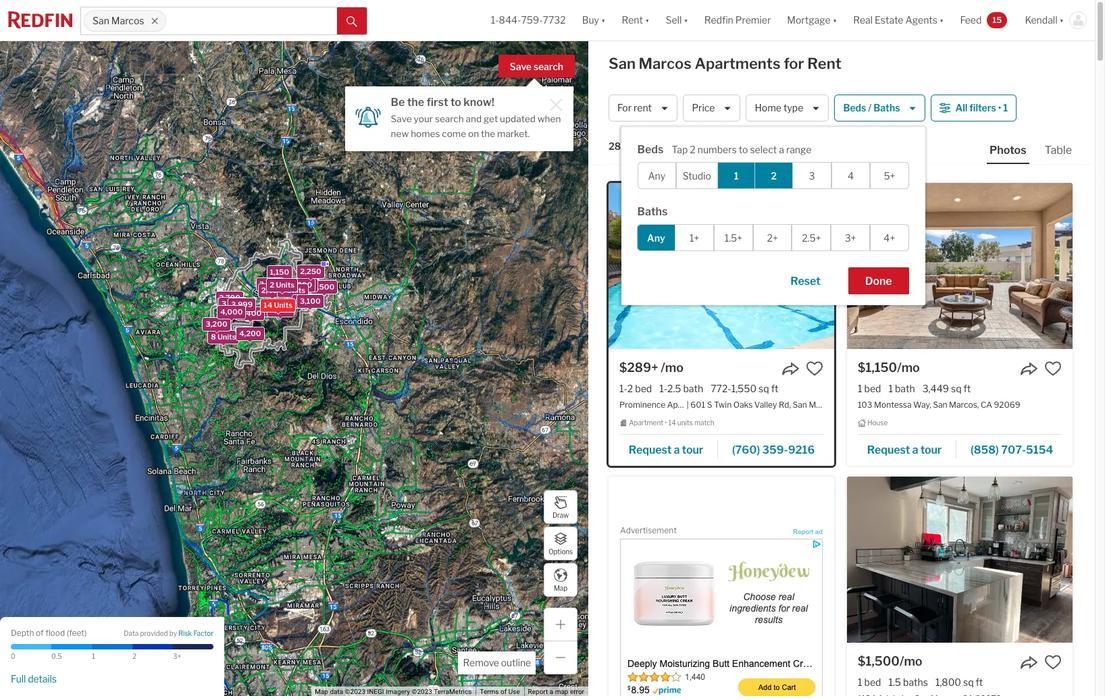 Task type: vqa. For each thing, say whether or not it's contained in the screenshot.
the topmost apartments
yes



Task type: locate. For each thing, give the bounding box(es) containing it.
ft for $1,500 /mo
[[976, 677, 984, 689]]

0 horizontal spatial favorite button checkbox
[[806, 360, 824, 378]]

map data ©2023 inegi  imagery ©2023 terrametrics
[[315, 689, 472, 696]]

any down rentals
[[648, 170, 666, 181]]

price
[[692, 102, 715, 114], [695, 141, 719, 152]]

1 horizontal spatial search
[[534, 61, 564, 72]]

marcos down sell
[[639, 55, 692, 72]]

2 units down 1,150
[[270, 281, 294, 290]]

1 bed up "92078"
[[858, 383, 882, 395]]

2 request a tour from the left
[[868, 444, 942, 457]]

1 ▾ from the left
[[602, 14, 606, 26]]

8 up 14 units on the top of page
[[280, 286, 285, 295]]

0 vertical spatial •
[[999, 102, 1002, 114]]

1 horizontal spatial ©2023
[[412, 689, 433, 696]]

map left the data
[[315, 689, 328, 696]]

when
[[538, 114, 561, 124]]

0 horizontal spatial request a tour
[[629, 444, 704, 457]]

price inside price (low to high) button
[[695, 141, 719, 152]]

• inside the 28 rentals •
[[662, 142, 665, 153]]

rent ▾ button
[[614, 0, 658, 41]]

1 horizontal spatial request a tour
[[868, 444, 942, 457]]

to inside button
[[742, 141, 751, 152]]

1 horizontal spatial marcos,
[[950, 400, 980, 410]]

favorite button checkbox
[[806, 360, 824, 378], [1045, 360, 1063, 378]]

sq right 3,449
[[952, 383, 962, 395]]

0 vertical spatial 14
[[263, 301, 272, 310]]

tap 2 numbers to select a range
[[672, 144, 812, 156]]

0 horizontal spatial 8 units
[[211, 332, 236, 342]]

1 right filters
[[1004, 102, 1009, 114]]

1 horizontal spatial favorite button checkbox
[[1045, 360, 1063, 378]]

tour for $289+ /mo
[[682, 444, 704, 457]]

1 vertical spatial beds
[[638, 143, 664, 156]]

favorite button checkbox for $289+ /mo
[[806, 360, 824, 378]]

0 horizontal spatial request
[[629, 444, 672, 457]]

marcos for san marcos apartments for rent
[[639, 55, 692, 72]]

of for depth
[[36, 628, 44, 638]]

▾ for kendall ▾
[[1060, 14, 1065, 26]]

1 horizontal spatial sq
[[952, 383, 962, 395]]

2 tour from the left
[[921, 444, 942, 457]]

1 bath
[[889, 383, 916, 395]]

map inside "button"
[[554, 584, 568, 592]]

/mo for $1,150 /mo
[[898, 361, 921, 375]]

price for price (low to high)
[[695, 141, 719, 152]]

of left flood
[[36, 628, 44, 638]]

1 ca from the left
[[841, 400, 853, 410]]

/mo for $1,500 /mo
[[900, 655, 923, 669]]

3+ left 4+
[[845, 232, 857, 244]]

redfin premier button
[[697, 0, 780, 41]]

14 left units
[[669, 419, 676, 427]]

agents
[[906, 14, 938, 26]]

request a tour down the apartment • 14 units match
[[629, 444, 704, 457]]

2 favorite button checkbox from the left
[[1045, 360, 1063, 378]]

0 horizontal spatial ©2023
[[345, 689, 366, 696]]

2 request from the left
[[868, 444, 911, 457]]

0 horizontal spatial rent
[[622, 14, 643, 26]]

▾ right buy
[[602, 14, 606, 26]]

price up :
[[692, 102, 715, 114]]

0 vertical spatial search
[[534, 61, 564, 72]]

1 vertical spatial 1,500
[[291, 296, 312, 306]]

0 horizontal spatial save
[[391, 114, 412, 124]]

marcos
[[111, 15, 144, 27], [639, 55, 692, 72]]

tour down units
[[682, 444, 704, 457]]

1 horizontal spatial the
[[481, 128, 496, 139]]

1 vertical spatial price
[[695, 141, 719, 152]]

dialog containing beds
[[622, 127, 926, 306]]

©2023
[[345, 689, 366, 696], [412, 689, 433, 696]]

)
[[84, 628, 87, 638]]

select
[[751, 144, 777, 156]]

1 request a tour button from the left
[[620, 439, 718, 459]]

first
[[427, 96, 449, 109]]

0 vertical spatial marcos
[[111, 15, 144, 27]]

1 bed down $1,500
[[858, 677, 882, 689]]

1.5
[[889, 677, 902, 689]]

©2023 right the data
[[345, 689, 366, 696]]

1.5+
[[725, 232, 743, 244]]

0 vertical spatial 1 bed
[[858, 383, 882, 395]]

marcos, down the 3,449 sq ft on the bottom right
[[950, 400, 980, 410]]

1 checkbox
[[718, 162, 756, 189]]

on
[[468, 128, 479, 139]]

a down way,
[[913, 444, 919, 457]]

Any radio
[[637, 224, 676, 251]]

1 horizontal spatial favorite button image
[[1045, 654, 1063, 672]]

beds left the /
[[844, 102, 867, 114]]

28
[[609, 141, 621, 152]]

1 up montessa
[[889, 383, 894, 395]]

0 horizontal spatial 3+
[[173, 653, 181, 661]]

1 horizontal spatial 1-
[[620, 383, 628, 395]]

1 vertical spatial baths
[[638, 205, 668, 218]]

mortgage
[[788, 14, 831, 26]]

0 vertical spatial 8
[[280, 286, 285, 295]]

0 horizontal spatial ca
[[841, 400, 853, 410]]

5 ▾ from the left
[[940, 14, 945, 26]]

3+ down "by"
[[173, 653, 181, 661]]

2.5+ radio
[[793, 224, 832, 251]]

1 horizontal spatial of
[[501, 689, 507, 696]]

/mo up 1 bath
[[898, 361, 921, 375]]

sq for $1,150 /mo
[[952, 383, 962, 395]]

• left tap
[[662, 142, 665, 153]]

any
[[648, 170, 666, 181], [648, 232, 666, 244]]

the right be
[[407, 96, 425, 109]]

apartments down redfin premier button
[[695, 55, 781, 72]]

0 vertical spatial favorite button image
[[806, 360, 824, 378]]

772-
[[711, 383, 732, 395]]

beds / baths button
[[835, 95, 926, 122]]

draw button
[[544, 491, 578, 525]]

favorite button image
[[806, 360, 824, 378], [1045, 654, 1063, 672]]

▾ left sell
[[645, 14, 650, 26]]

bath up 601
[[684, 383, 704, 395]]

6 ▾ from the left
[[1060, 14, 1065, 26]]

marcos, right rd,
[[809, 400, 839, 410]]

1 horizontal spatial request
[[868, 444, 911, 457]]

0 horizontal spatial report
[[528, 689, 548, 696]]

bed for $1,500
[[865, 677, 882, 689]]

2.5
[[668, 383, 682, 395]]

• down prominence apartments
[[665, 419, 667, 427]]

2 ▾ from the left
[[645, 14, 650, 26]]

▾ right kendall
[[1060, 14, 1065, 26]]

2 ©2023 from the left
[[412, 689, 433, 696]]

marcos left remove san marcos 'image'
[[111, 15, 144, 27]]

3 ▾ from the left
[[684, 14, 689, 26]]

for rent
[[618, 102, 652, 114]]

•
[[999, 102, 1002, 114], [662, 142, 665, 153], [665, 419, 667, 427]]

0 horizontal spatial marcos,
[[809, 400, 839, 410]]

request a tour down house
[[868, 444, 942, 457]]

1 horizontal spatial map
[[554, 584, 568, 592]]

map for map
[[554, 584, 568, 592]]

9216
[[789, 444, 815, 457]]

home
[[755, 102, 782, 114]]

Studio checkbox
[[677, 162, 718, 189]]

0 horizontal spatial 14
[[263, 301, 272, 310]]

save inside 'button'
[[510, 61, 532, 72]]

apartments down 1-2.5 bath
[[668, 400, 713, 410]]

be the first to know!
[[391, 96, 495, 109]]

1 bed for $1,150 /mo
[[858, 383, 882, 395]]

/mo for $289+ /mo
[[661, 361, 684, 375]]

ca left 92069
[[981, 400, 993, 410]]

3+ radio
[[832, 224, 871, 251]]

of left use
[[501, 689, 507, 696]]

draw
[[553, 511, 569, 519]]

tour down 103 montessa way, san marcos, ca 92069
[[921, 444, 942, 457]]

report inside button
[[794, 529, 814, 536]]

rent right the for
[[808, 55, 842, 72]]

0 horizontal spatial •
[[662, 142, 665, 153]]

previous button image
[[620, 260, 633, 273]]

1 horizontal spatial ft
[[964, 383, 971, 395]]

2 horizontal spatial ft
[[976, 677, 984, 689]]

0 horizontal spatial search
[[435, 114, 464, 124]]

request a tour button down the apartment • 14 units match
[[620, 439, 718, 459]]

1+ radio
[[675, 224, 714, 251]]

2 horizontal spatial sq
[[964, 677, 974, 689]]

0 horizontal spatial favorite button image
[[806, 360, 824, 378]]

1 vertical spatial save
[[391, 114, 412, 124]]

to left select
[[739, 144, 749, 156]]

▾ right 'mortgage'
[[833, 14, 838, 26]]

use
[[509, 689, 520, 696]]

1- up prominence apartments
[[660, 383, 668, 395]]

photo of 103 montessa way, san marcos, ca 92069 image
[[848, 183, 1073, 349]]

request for $1,150
[[868, 444, 911, 457]]

san marcos
[[93, 15, 144, 27]]

search
[[534, 61, 564, 72], [435, 114, 464, 124]]

2 units down 2,250
[[290, 281, 314, 290]]

for
[[618, 102, 632, 114]]

1-
[[491, 14, 499, 26], [620, 383, 628, 395], [660, 383, 668, 395]]

3
[[809, 170, 816, 181]]

1 bath from the left
[[684, 383, 704, 395]]

0 horizontal spatial beds
[[638, 143, 664, 156]]

1,150
[[270, 267, 289, 277]]

3+ inside 3+ radio
[[845, 232, 857, 244]]

2 inside option
[[771, 170, 777, 181]]

bed up "92078"
[[865, 383, 882, 395]]

0 vertical spatial 3,200
[[223, 301, 245, 310]]

0 vertical spatial price
[[692, 102, 715, 114]]

▾ right sell
[[684, 14, 689, 26]]

▾ for rent ▾
[[645, 14, 650, 26]]

▾ for mortgage ▾
[[833, 14, 838, 26]]

price right :
[[695, 141, 719, 152]]

0 horizontal spatial marcos
[[111, 15, 144, 27]]

1 horizontal spatial 14
[[669, 419, 676, 427]]

2+
[[768, 232, 778, 244]]

1 vertical spatial favorite button image
[[1045, 654, 1063, 672]]

map
[[555, 689, 569, 696]]

ca left 103
[[841, 400, 853, 410]]

8 units up 2,650
[[280, 286, 305, 295]]

1 vertical spatial the
[[481, 128, 496, 139]]

bath up montessa
[[896, 383, 916, 395]]

buy ▾ button
[[574, 0, 614, 41]]

data
[[330, 689, 344, 696]]

units left 4,200
[[217, 332, 236, 342]]

depth of flood ( feet )
[[11, 628, 87, 638]]

1 bed for $1,500 /mo
[[858, 677, 882, 689]]

save up "new"
[[391, 114, 412, 124]]

:
[[691, 141, 693, 152]]

report ad
[[794, 529, 823, 536]]

0 vertical spatial of
[[36, 628, 44, 638]]

beds up any option on the right top of page
[[638, 143, 664, 156]]

1 vertical spatial any
[[648, 232, 666, 244]]

bed down $1,500
[[865, 677, 882, 689]]

(858) 707-5154
[[971, 444, 1054, 457]]

0 horizontal spatial 8
[[211, 332, 216, 342]]

match
[[695, 419, 715, 427]]

0 vertical spatial report
[[794, 529, 814, 536]]

ft up | 601 s twin oaks valley rd, san marcos, ca 92078
[[772, 383, 779, 395]]

©2023 right imagery
[[412, 689, 433, 696]]

1 vertical spatial report
[[528, 689, 548, 696]]

2 horizontal spatial •
[[999, 102, 1002, 114]]

to right (low
[[742, 141, 751, 152]]

8 units down the 4,000
[[211, 332, 236, 342]]

/mo up 1.5 baths
[[900, 655, 923, 669]]

0 horizontal spatial bath
[[684, 383, 704, 395]]

san down 3,449
[[934, 400, 948, 410]]

sq up the valley
[[759, 383, 770, 395]]

/mo up 2.5
[[661, 361, 684, 375]]

terms of use
[[480, 689, 520, 696]]

1 request a tour from the left
[[629, 444, 704, 457]]

option group
[[638, 162, 910, 189], [637, 224, 910, 251]]

full details button
[[11, 674, 57, 686]]

and
[[466, 114, 482, 124]]

5+ checkbox
[[871, 162, 910, 189]]

None search field
[[166, 7, 337, 34]]

1 vertical spatial of
[[501, 689, 507, 696]]

2 horizontal spatial 1-
[[660, 383, 668, 395]]

search down 7732
[[534, 61, 564, 72]]

2,200
[[291, 280, 312, 290]]

marcos for san marcos
[[111, 15, 144, 27]]

sq
[[759, 383, 770, 395], [952, 383, 962, 395], [964, 677, 974, 689]]

2 1 bed from the top
[[858, 677, 882, 689]]

14 inside the map region
[[263, 301, 272, 310]]

92069
[[995, 400, 1021, 410]]

to right the first
[[451, 96, 462, 109]]

0 horizontal spatial map
[[315, 689, 328, 696]]

units down '2,499'
[[274, 301, 292, 310]]

1- left 759-
[[491, 14, 499, 26]]

0 horizontal spatial 1-
[[491, 14, 499, 26]]

0 vertical spatial beds
[[844, 102, 867, 114]]

1 bed
[[858, 383, 882, 395], [858, 677, 882, 689]]

advertisement
[[621, 526, 677, 536]]

3,100
[[300, 297, 320, 306]]

1 horizontal spatial 1,500
[[314, 282, 334, 292]]

1 horizontal spatial save
[[510, 61, 532, 72]]

rent right buy ▾
[[622, 14, 643, 26]]

1
[[1004, 102, 1009, 114], [735, 170, 739, 181], [858, 383, 863, 395], [889, 383, 894, 395], [92, 653, 95, 661], [858, 677, 863, 689]]

0 vertical spatial any
[[648, 170, 666, 181]]

0 vertical spatial save
[[510, 61, 532, 72]]

san
[[93, 15, 109, 27], [609, 55, 636, 72], [793, 400, 808, 410], [934, 400, 948, 410]]

filters
[[970, 102, 997, 114]]

beds inside button
[[844, 102, 867, 114]]

premier
[[736, 14, 771, 26]]

1 horizontal spatial beds
[[844, 102, 867, 114]]

san left remove san marcos 'image'
[[93, 15, 109, 27]]

0 vertical spatial 3+
[[845, 232, 857, 244]]

1 horizontal spatial marcos
[[639, 55, 692, 72]]

1 horizontal spatial •
[[665, 419, 667, 427]]

any left 1+
[[648, 232, 666, 244]]

request down house
[[868, 444, 911, 457]]

price inside price button
[[692, 102, 715, 114]]

your
[[414, 114, 433, 124]]

bed
[[636, 383, 652, 395], [865, 383, 882, 395], [865, 677, 882, 689]]

ft right 1,800
[[976, 677, 984, 689]]

sq for $1,500 /mo
[[964, 677, 974, 689]]

3,999
[[231, 300, 253, 309]]

1-844-759-7732 link
[[491, 14, 566, 26]]

baths
[[874, 102, 901, 114], [638, 205, 668, 218]]

1 vertical spatial •
[[662, 142, 665, 153]]

▾ right agents
[[940, 14, 945, 26]]

2.5+
[[802, 232, 822, 244]]

report left map at the bottom right of the page
[[528, 689, 548, 696]]

2 down select
[[771, 170, 777, 181]]

1 tour from the left
[[682, 444, 704, 457]]

sq right 1,800
[[964, 677, 974, 689]]

▾ for buy ▾
[[602, 14, 606, 26]]

• inside button
[[999, 102, 1002, 114]]

1 favorite button checkbox from the left
[[806, 360, 824, 378]]

price button
[[684, 95, 741, 122]]

save inside save your search and get updated when new homes come on the market.
[[391, 114, 412, 124]]

1 request from the left
[[629, 444, 672, 457]]

done button
[[849, 268, 910, 295]]

1 inside button
[[1004, 102, 1009, 114]]

search up the come
[[435, 114, 464, 124]]

1 horizontal spatial baths
[[874, 102, 901, 114]]

tour
[[682, 444, 704, 457], [921, 444, 942, 457]]

map button
[[544, 564, 578, 598]]

a left range
[[779, 144, 785, 156]]

1 vertical spatial 3+
[[173, 653, 181, 661]]

save down 1-844-759-7732
[[510, 61, 532, 72]]

1 vertical spatial map
[[315, 689, 328, 696]]

1 horizontal spatial request a tour button
[[858, 439, 957, 459]]

1-844-759-7732
[[491, 14, 566, 26]]

4 ▾ from the left
[[833, 14, 838, 26]]

$289+
[[620, 361, 659, 375]]

1 horizontal spatial tour
[[921, 444, 942, 457]]

beds for beds / baths
[[844, 102, 867, 114]]

request down apartment
[[629, 444, 672, 457]]

(858) 707-5154 link
[[957, 438, 1063, 461]]

baths right the /
[[874, 102, 901, 114]]

2 request a tour button from the left
[[858, 439, 957, 459]]

0 horizontal spatial of
[[36, 628, 44, 638]]

1 horizontal spatial report
[[794, 529, 814, 536]]

1 horizontal spatial 3+
[[845, 232, 857, 244]]

1 up 103
[[858, 383, 863, 395]]

dialog
[[622, 127, 926, 306]]

0 vertical spatial rent
[[622, 14, 643, 26]]

1 1 bed from the top
[[858, 383, 882, 395]]

1,500 up 3,100
[[314, 282, 334, 292]]

report left ad
[[794, 529, 814, 536]]

1 down "tap 2 numbers to select a range"
[[735, 170, 739, 181]]

8 left 4,200
[[211, 332, 216, 342]]

ft right 3,449
[[964, 383, 971, 395]]

all filters • 1
[[956, 102, 1009, 114]]

the right on
[[481, 128, 496, 139]]

imagery
[[386, 689, 410, 696]]

all filters • 1 button
[[931, 95, 1017, 122]]

0 vertical spatial option group
[[638, 162, 910, 189]]

0 horizontal spatial the
[[407, 96, 425, 109]]

any for 1+
[[648, 232, 666, 244]]

3 checkbox
[[793, 162, 832, 189]]

the inside save your search and get updated when new homes come on the market.
[[481, 128, 496, 139]]

0 horizontal spatial ft
[[772, 383, 779, 395]]

92078
[[854, 400, 880, 410]]

$1,500 /mo
[[858, 655, 923, 669]]

0 vertical spatial map
[[554, 584, 568, 592]]

1 horizontal spatial bath
[[896, 383, 916, 395]]

• right filters
[[999, 102, 1002, 114]]

3,449
[[923, 383, 950, 395]]

1 horizontal spatial ca
[[981, 400, 993, 410]]

2,495
[[259, 280, 281, 289]]

search inside save your search and get updated when new homes come on the market.
[[435, 114, 464, 124]]

save
[[510, 61, 532, 72], [391, 114, 412, 124]]

(760) 359-9216 link
[[718, 438, 824, 461]]

14
[[263, 301, 272, 310], [669, 419, 676, 427]]

1 vertical spatial 1 bed
[[858, 677, 882, 689]]



Task type: describe. For each thing, give the bounding box(es) containing it.
2 down 1,150
[[270, 281, 274, 290]]

reset button
[[774, 268, 838, 295]]

tour for $1,150 /mo
[[921, 444, 942, 457]]

rent ▾
[[622, 14, 650, 26]]

units up 2,650
[[287, 286, 305, 295]]

1 vertical spatial 3,200
[[205, 320, 227, 329]]

kendall ▾
[[1026, 14, 1065, 26]]

0 vertical spatial 1,500
[[314, 282, 334, 292]]

rent inside dropdown button
[[622, 14, 643, 26]]

103
[[858, 400, 873, 410]]

a left map at the bottom right of the page
[[550, 689, 554, 696]]

(low
[[721, 141, 740, 152]]

save for save search
[[510, 61, 532, 72]]

759-
[[521, 14, 543, 26]]

terms of use link
[[480, 689, 520, 696]]

price for price
[[692, 102, 715, 114]]

be the first to know! dialog
[[345, 78, 574, 151]]

range
[[787, 144, 812, 156]]

rentals
[[623, 141, 655, 152]]

mortgage ▾
[[788, 14, 838, 26]]

house
[[868, 419, 888, 427]]

2 2 units from the left
[[270, 281, 294, 290]]

get
[[484, 114, 498, 124]]

2,499
[[261, 286, 283, 295]]

prominence apartments
[[620, 400, 713, 410]]

5154
[[1027, 444, 1054, 457]]

1 down $1,500
[[858, 677, 863, 689]]

favorite button image for $289+ /mo
[[806, 360, 824, 378]]

request a tour for $289+
[[629, 444, 704, 457]]

favorite button checkbox
[[1045, 654, 1063, 672]]

0 vertical spatial the
[[407, 96, 425, 109]]

2 bath from the left
[[896, 383, 916, 395]]

remove san marcos image
[[151, 17, 159, 25]]

units down 1,150
[[276, 281, 294, 290]]

san right rd,
[[793, 400, 808, 410]]

report ad button
[[794, 529, 823, 539]]

depth
[[11, 628, 34, 638]]

4,000
[[220, 307, 243, 317]]

1,800
[[936, 677, 962, 689]]

outline
[[501, 658, 531, 669]]

rd,
[[779, 400, 792, 410]]

google image
[[3, 679, 48, 697]]

request a tour button for $1,150
[[858, 439, 957, 459]]

terrametrics
[[434, 689, 472, 696]]

come
[[442, 128, 466, 139]]

601
[[691, 400, 706, 410]]

reset
[[791, 275, 821, 288]]

real
[[854, 14, 873, 26]]

772-1,550 sq ft
[[711, 383, 779, 395]]

0 horizontal spatial baths
[[638, 205, 668, 218]]

2 right '2,499'
[[290, 281, 294, 290]]

1 vertical spatial 8
[[211, 332, 216, 342]]

2,935
[[270, 305, 291, 315]]

table button
[[1043, 143, 1075, 163]]

buy ▾
[[582, 14, 606, 26]]

1 vertical spatial apartments
[[668, 400, 713, 410]]

4+ radio
[[871, 224, 910, 251]]

0.5
[[51, 653, 62, 661]]

sell
[[666, 14, 682, 26]]

0 vertical spatial apartments
[[695, 55, 781, 72]]

ad
[[816, 529, 823, 536]]

(760) 359-9216
[[733, 444, 815, 457]]

twin
[[714, 400, 732, 410]]

to for select
[[739, 144, 749, 156]]

1-2.5 bath
[[660, 383, 704, 395]]

s
[[707, 400, 713, 410]]

request a tour for $1,150
[[868, 444, 942, 457]]

2 right tap
[[690, 144, 696, 156]]

a down the apartment • 14 units match
[[674, 444, 680, 457]]

mortgage ▾ button
[[788, 0, 838, 41]]

1- for 2.5
[[660, 383, 668, 395]]

2 down data
[[132, 653, 137, 661]]

1.5+ radio
[[714, 224, 753, 251]]

1 2 units from the left
[[290, 281, 314, 290]]

• for all filters • 1
[[999, 102, 1002, 114]]

map region
[[0, 0, 715, 697]]

buy ▾ button
[[582, 0, 606, 41]]

4+
[[884, 232, 896, 244]]

favorite button checkbox for $1,150 /mo
[[1045, 360, 1063, 378]]

units down 2,250
[[296, 281, 314, 290]]

0 vertical spatial 8 units
[[280, 286, 305, 295]]

valley
[[755, 400, 778, 410]]

photos
[[990, 144, 1027, 157]]

full
[[11, 674, 26, 685]]

103 montessa way, san marcos, ca 92069
[[858, 400, 1021, 410]]

0 horizontal spatial 1,500
[[291, 296, 312, 306]]

options button
[[544, 527, 578, 561]]

remove
[[463, 658, 499, 669]]

1 horizontal spatial 8
[[280, 286, 285, 295]]

2 vertical spatial •
[[665, 419, 667, 427]]

3,449 sq ft
[[923, 383, 971, 395]]

|
[[687, 400, 689, 410]]

any for studio
[[648, 170, 666, 181]]

ad region
[[621, 540, 823, 697]]

bed up prominence
[[636, 383, 652, 395]]

risk factor link
[[179, 630, 214, 639]]

report for report ad
[[794, 529, 814, 536]]

baths inside button
[[874, 102, 901, 114]]

1-2 bed
[[620, 383, 652, 395]]

1,550
[[732, 383, 757, 395]]

by
[[169, 630, 177, 638]]

san up for
[[609, 55, 636, 72]]

options
[[549, 548, 573, 556]]

table
[[1045, 144, 1073, 157]]

1 horizontal spatial rent
[[808, 55, 842, 72]]

/
[[869, 102, 872, 114]]

updated
[[500, 114, 536, 124]]

submit search image
[[347, 16, 358, 27]]

report a map error link
[[528, 689, 585, 696]]

1- for 2
[[620, 383, 628, 395]]

save search button
[[499, 55, 575, 78]]

3,000
[[220, 300, 243, 310]]

1 inside checkbox
[[735, 170, 739, 181]]

1 right 0.5 on the left
[[92, 653, 95, 661]]

feet
[[69, 628, 84, 638]]

favorite button image
[[1045, 360, 1063, 378]]

1 ©2023 from the left
[[345, 689, 366, 696]]

factor
[[194, 630, 214, 638]]

bed for $1,150
[[865, 383, 882, 395]]

photo of 601 s twin oaks valley rd, san marcos, ca 92078 image
[[609, 183, 835, 349]]

2+ radio
[[753, 224, 793, 251]]

ft for $1,150 /mo
[[964, 383, 971, 395]]

for rent button
[[609, 95, 678, 122]]

price (low to high)
[[695, 141, 776, 152]]

(858)
[[971, 444, 1000, 457]]

▾ for sell ▾
[[684, 14, 689, 26]]

save your search and get updated when new homes come on the market.
[[391, 114, 561, 139]]

to for know!
[[451, 96, 462, 109]]

all
[[956, 102, 968, 114]]

favorite button image for $1,500 /mo
[[1045, 654, 1063, 672]]

sell ▾
[[666, 14, 689, 26]]

apartment
[[629, 419, 664, 427]]

2 checkbox
[[755, 162, 794, 189]]

market.
[[498, 128, 530, 139]]

2 up prominence
[[628, 383, 634, 395]]

2 marcos, from the left
[[950, 400, 980, 410]]

$1,150 /mo
[[858, 361, 921, 375]]

numbers
[[698, 144, 737, 156]]

high)
[[753, 141, 776, 152]]

rent ▾ button
[[622, 0, 650, 41]]

kendall
[[1026, 14, 1058, 26]]

save for save your search and get updated when new homes come on the market.
[[391, 114, 412, 124]]

type
[[784, 102, 804, 114]]

beds for beds
[[638, 143, 664, 156]]

1 vertical spatial 8 units
[[211, 332, 236, 342]]

request a tour button for $289+
[[620, 439, 718, 459]]

• for 28 rentals •
[[662, 142, 665, 153]]

4 checkbox
[[832, 162, 871, 189]]

0 horizontal spatial sq
[[759, 383, 770, 395]]

1- for 844-
[[491, 14, 499, 26]]

inegi
[[367, 689, 384, 696]]

photo of 1134 adele ln, san marcos, ca 92078 image
[[848, 477, 1073, 643]]

new
[[391, 128, 409, 139]]

report a map error
[[528, 689, 585, 696]]

map for map data ©2023 inegi  imagery ©2023 terrametrics
[[315, 689, 328, 696]]

of for terms
[[501, 689, 507, 696]]

request for $289+
[[629, 444, 672, 457]]

2 ca from the left
[[981, 400, 993, 410]]

3,400
[[239, 309, 261, 318]]

Any checkbox
[[638, 162, 677, 189]]

homes
[[411, 128, 440, 139]]

search inside 'button'
[[534, 61, 564, 72]]

report for report a map error
[[528, 689, 548, 696]]

7732
[[543, 14, 566, 26]]

1 marcos, from the left
[[809, 400, 839, 410]]

san marcos apartments for rent
[[609, 55, 842, 72]]

1 vertical spatial option group
[[637, 224, 910, 251]]



